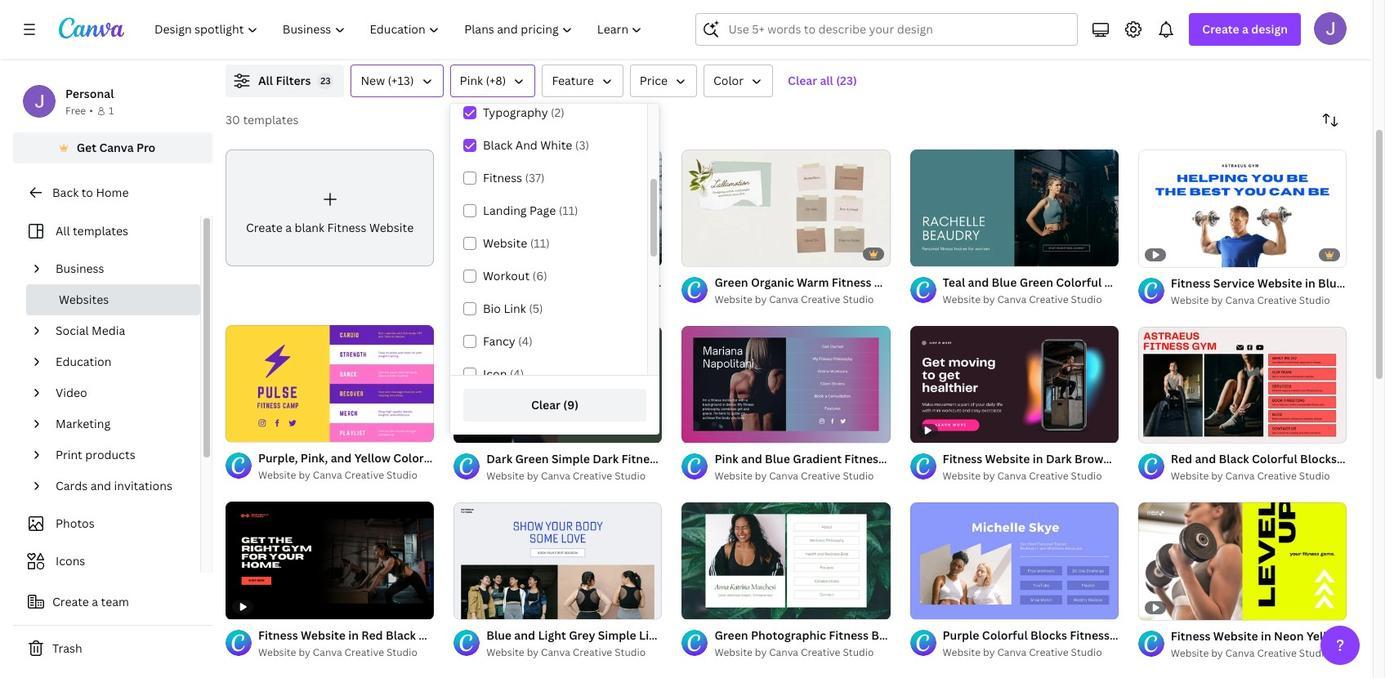 Task type: vqa. For each thing, say whether or not it's contained in the screenshot.
the left the to
no



Task type: locate. For each thing, give the bounding box(es) containing it.
1 vertical spatial templates
[[73, 223, 128, 239]]

landing
[[483, 203, 527, 218]]

simple inside dark green simple dark fitness bio-link website website by canva creative studio
[[552, 451, 590, 466]]

by
[[527, 292, 539, 306], [755, 292, 767, 306], [983, 292, 995, 306], [1211, 293, 1223, 307], [299, 469, 310, 482], [527, 469, 539, 483], [755, 469, 767, 483], [983, 469, 995, 483], [1211, 469, 1223, 483], [527, 645, 539, 659], [755, 645, 767, 659], [299, 646, 310, 659], [983, 646, 995, 660], [1211, 646, 1223, 660]]

1 vertical spatial 1
[[922, 247, 926, 259]]

red
[[1171, 451, 1192, 467], [361, 628, 383, 643]]

1 horizontal spatial blocks
[[1104, 275, 1141, 290]]

1 vertical spatial a
[[285, 220, 292, 235]]

black inside fitness website in red black dynamic neons style website by canva creative studio
[[386, 628, 416, 643]]

(2)
[[551, 105, 565, 120]]

all down back
[[56, 223, 70, 239]]

0 horizontal spatial photographic
[[619, 275, 694, 290]]

2 vertical spatial 1
[[465, 600, 470, 612]]

(11) up the (6)
[[530, 235, 550, 251]]

video link
[[49, 378, 190, 409]]

1 horizontal spatial simple
[[598, 627, 636, 643]]

pink for pink (+8)
[[460, 73, 483, 88]]

blue
[[992, 275, 1017, 290], [1318, 275, 1343, 291], [765, 451, 790, 466], [486, 627, 512, 643]]

1 horizontal spatial light
[[639, 627, 667, 643]]

red inside fitness website in red black dynamic neons style website by canva creative studio
[[361, 628, 383, 643]]

2 horizontal spatial 1
[[922, 247, 926, 259]]

products
[[85, 447, 135, 463]]

canva inside blue and light grey simple light fitness service website website by canva creative studio
[[541, 645, 570, 659]]

0 horizontal spatial light
[[538, 627, 566, 643]]

light right the grey
[[639, 627, 667, 643]]

style right gradients at the bottom right
[[1230, 451, 1258, 467]]

clear inside clear (9) button
[[531, 397, 561, 413]]

canva inside fitness service website in blue and wh website by canva creative studio
[[1226, 293, 1255, 307]]

teal and blue green colorful blocks fitness service website link
[[943, 274, 1275, 292]]

1 horizontal spatial 1
[[465, 600, 470, 612]]

1 vertical spatial clear
[[531, 397, 561, 413]]

and left wh
[[1346, 275, 1367, 291]]

by inside fitness website in red black dynamic neons style website by canva creative studio
[[299, 646, 310, 659]]

website by canva creative studio
[[258, 469, 418, 482], [1171, 646, 1330, 660]]

green organic warm fitness bio-link website website by canva creative studio
[[715, 275, 968, 306]]

by inside 'green photographic fitness bio-link website website by canva creative studio'
[[755, 645, 767, 659]]

2 horizontal spatial a
[[1242, 21, 1249, 37]]

all left 'filters'
[[258, 73, 273, 88]]

and right 'cards'
[[90, 478, 111, 494]]

1 horizontal spatial red
[[1171, 451, 1192, 467]]

blue and light grey simple light fitness service website image
[[454, 502, 662, 619]]

website by canva creative studio link for green organic warm fitness bio-link website
[[715, 292, 890, 308]]

0 horizontal spatial pink
[[460, 73, 483, 88]]

green photographic fitness bio-link website website by canva creative studio
[[715, 627, 965, 659]]

black right yellow
[[586, 275, 616, 290]]

fitness inside 'teal and blue green colorful blocks fitness service website website by canva creative studio'
[[1144, 275, 1184, 290]]

yellow
[[523, 275, 560, 290]]

0 horizontal spatial of
[[472, 600, 481, 612]]

blue right teal
[[992, 275, 1017, 290]]

green photographic fitness bio-link website link
[[715, 627, 965, 645]]

1 horizontal spatial photographic
[[751, 627, 826, 643]]

social
[[56, 323, 89, 338]]

service inside blue and light grey simple light fitness service website website by canva creative studio
[[712, 627, 754, 643]]

clear (9)
[[531, 397, 579, 413]]

color
[[713, 73, 744, 88]]

simple down (9)
[[552, 451, 590, 466]]

link inside green organic warm fitness bio-link website website by canva creative studio
[[897, 275, 920, 290]]

team
[[101, 594, 129, 610]]

create inside button
[[52, 594, 89, 610]]

0 vertical spatial 6
[[940, 247, 945, 259]]

(3)
[[575, 137, 589, 153]]

0 horizontal spatial dark
[[486, 451, 512, 466]]

0 horizontal spatial website by canva creative studio
[[258, 469, 418, 482]]

fancy
[[483, 333, 515, 349]]

0 vertical spatial all
[[258, 73, 273, 88]]

a for blank
[[285, 220, 292, 235]]

green photographic fitness bio-link website image
[[682, 502, 890, 619]]

1 vertical spatial blocks
[[1300, 451, 1337, 467]]

blocks inside purple colorful blocks fitness bio-link website website by canva creative studio
[[1031, 628, 1067, 643]]

2 horizontal spatial create
[[1202, 21, 1240, 37]]

pink inside pink and blue gradient fitness bio-link website website by canva creative studio
[[715, 451, 739, 466]]

pink
[[460, 73, 483, 88], [715, 451, 739, 466], [1146, 451, 1170, 467]]

bio- inside green organic warm fitness bio-link website website by canva creative studio
[[874, 275, 897, 290]]

0 vertical spatial red
[[1171, 451, 1192, 467]]

0 vertical spatial style
[[1230, 451, 1258, 467]]

light left the grey
[[538, 627, 566, 643]]

2 horizontal spatial pink
[[1146, 451, 1170, 467]]

black left dynamic
[[386, 628, 416, 643]]

1 horizontal spatial create
[[246, 220, 283, 235]]

a inside button
[[92, 594, 98, 610]]

website by canva creative studio link for teal and blue green colorful blocks fitness service website
[[943, 292, 1119, 308]]

2 vertical spatial a
[[92, 594, 98, 610]]

2 vertical spatial create
[[52, 594, 89, 610]]

1 vertical spatial 1 of 6 link
[[454, 502, 662, 619]]

by inside pink and blue gradient fitness bio-link website website by canva creative studio
[[755, 469, 767, 483]]

all filters
[[258, 73, 311, 88]]

1 horizontal spatial 1 of 6 link
[[910, 149, 1119, 267]]

simple right the grey
[[598, 627, 636, 643]]

service
[[740, 275, 781, 290], [1186, 275, 1228, 290], [1213, 275, 1255, 291], [712, 627, 754, 643]]

templates right 30
[[243, 112, 299, 127]]

2 vertical spatial in
[[348, 628, 359, 643]]

create
[[1202, 21, 1240, 37], [246, 220, 283, 235], [52, 594, 89, 610]]

bio- inside 'green photographic fitness bio-link website website by canva creative studio'
[[871, 627, 894, 643]]

(23)
[[836, 73, 857, 88]]

1 horizontal spatial website by canva creative studio
[[1171, 646, 1330, 660]]

0 vertical spatial (4)
[[518, 333, 533, 349]]

link inside dark green simple dark fitness bio-link website website by canva creative studio
[[687, 451, 710, 466]]

create a team
[[52, 594, 129, 610]]

link
[[897, 275, 920, 290], [504, 301, 526, 316], [687, 451, 710, 466], [910, 451, 933, 466], [894, 627, 917, 643], [1135, 628, 1158, 643]]

by inside green organic warm fitness bio-link website website by canva creative studio
[[755, 292, 767, 306]]

0 horizontal spatial create
[[52, 594, 89, 610]]

fitness service website in blue and wh link
[[1171, 274, 1385, 292]]

clear all (23) button
[[780, 65, 865, 97]]

trash link
[[13, 633, 212, 665]]

0 vertical spatial clear
[[788, 73, 817, 88]]

blue left wh
[[1318, 275, 1343, 291]]

1 horizontal spatial a
[[285, 220, 292, 235]]

1 vertical spatial (4)
[[510, 366, 524, 382]]

and
[[562, 275, 583, 290], [968, 275, 989, 290], [1346, 275, 1367, 291], [741, 451, 762, 466], [1195, 451, 1216, 467], [90, 478, 111, 494], [514, 627, 535, 643]]

0 vertical spatial 1 of 6 link
[[910, 149, 1119, 267]]

bright yellow and black photographic fitness service website link
[[486, 274, 829, 292]]

blue inside 'teal and blue green colorful blocks fitness service website website by canva creative studio'
[[992, 275, 1017, 290]]

2 horizontal spatial blocks
[[1300, 451, 1337, 467]]

1 horizontal spatial clear
[[788, 73, 817, 88]]

create a blank fitness website link
[[226, 150, 434, 267]]

1 vertical spatial create
[[246, 220, 283, 235]]

1 horizontal spatial (11)
[[559, 203, 578, 218]]

1 horizontal spatial of
[[928, 247, 938, 259]]

education link
[[49, 347, 190, 378]]

get
[[77, 140, 96, 155]]

6 up the neons
[[483, 600, 489, 612]]

0 vertical spatial of
[[928, 247, 938, 259]]

a left design
[[1242, 21, 1249, 37]]

a
[[1242, 21, 1249, 37], [285, 220, 292, 235], [92, 594, 98, 610]]

2 horizontal spatial colorful
[[1252, 451, 1298, 467]]

all inside "link"
[[56, 223, 70, 239]]

templates
[[243, 112, 299, 127], [73, 223, 128, 239]]

and right the neons
[[514, 627, 535, 643]]

green inside 'teal and blue green colorful blocks fitness service website website by canva creative studio'
[[1020, 275, 1053, 290]]

1 vertical spatial website by canva creative studio
[[1171, 646, 1330, 660]]

black and white (3)
[[483, 137, 589, 153]]

templates down back to home
[[73, 223, 128, 239]]

0 horizontal spatial all
[[56, 223, 70, 239]]

studio
[[615, 292, 646, 306], [843, 292, 874, 306], [1071, 292, 1102, 306], [1299, 293, 1330, 307], [387, 469, 418, 482], [615, 469, 646, 483], [843, 469, 874, 483], [1071, 469, 1102, 483], [1299, 469, 1330, 483], [615, 645, 646, 659], [843, 645, 874, 659], [387, 646, 418, 659], [1071, 646, 1102, 660], [1299, 646, 1330, 660]]

1 horizontal spatial dark
[[593, 451, 619, 466]]

0 horizontal spatial 1 of 6
[[465, 600, 489, 612]]

green inside 'green photographic fitness bio-link website website by canva creative studio'
[[715, 627, 748, 643]]

fitness website in red black dynamic neons style link
[[258, 627, 537, 645]]

1 vertical spatial style
[[509, 628, 537, 643]]

social media link
[[49, 315, 190, 347]]

fitness (37)
[[483, 170, 545, 186]]

red and black colorful blocks fitness bio-link website image
[[1138, 326, 1347, 444]]

red left dynamic
[[361, 628, 383, 643]]

and right teal
[[968, 275, 989, 290]]

in inside fitness website in dark brown neon pink gradients style website by canva creative studio
[[1033, 451, 1043, 467]]

create a design
[[1202, 21, 1288, 37]]

None search field
[[696, 13, 1078, 46]]

red and black colorful blocks fitness b link
[[1171, 451, 1385, 469]]

in inside fitness website in red black dynamic neons style website by canva creative studio
[[348, 628, 359, 643]]

0 horizontal spatial 1 of 6 link
[[454, 502, 662, 619]]

purple, pink, and yellow colorful blocks fitness bio-link website image
[[226, 325, 434, 443]]

0 horizontal spatial red
[[361, 628, 383, 643]]

0 horizontal spatial in
[[348, 628, 359, 643]]

pink for pink and blue gradient fitness bio-link website website by canva creative studio
[[715, 451, 739, 466]]

brown
[[1075, 451, 1111, 467]]

0 vertical spatial simple
[[552, 451, 590, 466]]

pink (+8) button
[[450, 65, 536, 97]]

0 vertical spatial a
[[1242, 21, 1249, 37]]

trash
[[52, 641, 82, 656]]

green
[[715, 275, 748, 290], [1020, 275, 1053, 290], [515, 451, 549, 466], [715, 627, 748, 643]]

typography (2)
[[483, 105, 565, 120]]

style right the neons
[[509, 628, 537, 643]]

1 horizontal spatial 6
[[940, 247, 945, 259]]

canva
[[99, 140, 134, 155], [541, 292, 570, 306], [769, 292, 798, 306], [997, 292, 1027, 306], [1226, 293, 1255, 307], [313, 469, 342, 482], [541, 469, 570, 483], [769, 469, 798, 483], [997, 469, 1027, 483], [1226, 469, 1255, 483], [541, 645, 570, 659], [769, 645, 798, 659], [313, 646, 342, 659], [997, 646, 1027, 660], [1226, 646, 1255, 660]]

1
[[109, 104, 114, 118], [922, 247, 926, 259], [465, 600, 470, 612]]

style inside fitness website in red black dynamic neons style website by canva creative studio
[[509, 628, 537, 643]]

create down "icons"
[[52, 594, 89, 610]]

a left the blank
[[285, 220, 292, 235]]

0 horizontal spatial colorful
[[982, 628, 1028, 643]]

1 vertical spatial simple
[[598, 627, 636, 643]]

colorful inside red and black colorful blocks fitness b website by canva creative studio
[[1252, 451, 1298, 467]]

marketing link
[[49, 409, 190, 440]]

0 horizontal spatial blocks
[[1031, 628, 1067, 643]]

purple colorful blocks fitness bio-link website website by canva creative studio
[[943, 628, 1206, 660]]

blue inside fitness service website in blue and wh website by canva creative studio
[[1318, 275, 1343, 291]]

pink and blue gradient fitness bio-link website image
[[682, 326, 890, 443]]

2 vertical spatial colorful
[[982, 628, 1028, 643]]

by inside dark green simple dark fitness bio-link website website by canva creative studio
[[527, 469, 539, 483]]

and inside red and black colorful blocks fitness b website by canva creative studio
[[1195, 451, 1216, 467]]

and for teal and blue green colorful blocks fitness service website website by canva creative studio
[[968, 275, 989, 290]]

fitness inside fitness service website in blue and wh website by canva creative studio
[[1171, 275, 1211, 291]]

clear left all in the top of the page
[[788, 73, 817, 88]]

clear inside 'clear all (23)' button
[[788, 73, 817, 88]]

0 vertical spatial 1
[[109, 104, 114, 118]]

1 vertical spatial red
[[361, 628, 383, 643]]

website by canva creative studio link for fitness website in red black dynamic neons style
[[258, 645, 434, 661]]

0 vertical spatial website by canva creative studio
[[258, 469, 418, 482]]

and for cards and invitations
[[90, 478, 111, 494]]

pink inside button
[[460, 73, 483, 88]]

1 of 6
[[922, 247, 945, 259], [465, 600, 489, 612]]

create inside dropdown button
[[1202, 21, 1240, 37]]

website by canva creative studio link for blue and light grey simple light fitness service website
[[486, 645, 662, 661]]

creative inside blue and light grey simple light fitness service website website by canva creative studio
[[573, 645, 612, 659]]

and right yellow
[[562, 275, 583, 290]]

a inside dropdown button
[[1242, 21, 1249, 37]]

cards
[[56, 478, 88, 494]]

create for create a blank fitness website
[[246, 220, 283, 235]]

1 vertical spatial 1 of 6
[[465, 600, 489, 612]]

and inside 'teal and blue green colorful blocks fitness service website website by canva creative studio'
[[968, 275, 989, 290]]

templates for all templates
[[73, 223, 128, 239]]

Search search field
[[729, 14, 1068, 45]]

creative
[[573, 292, 612, 306], [801, 292, 841, 306], [1029, 292, 1069, 306], [1257, 293, 1297, 307], [345, 469, 384, 482], [573, 469, 612, 483], [801, 469, 841, 483], [1029, 469, 1069, 483], [1257, 469, 1297, 483], [573, 645, 612, 659], [801, 645, 841, 659], [345, 646, 384, 659], [1029, 646, 1069, 660], [1257, 646, 1297, 660]]

creative inside 'green photographic fitness bio-link website website by canva creative studio'
[[801, 645, 841, 659]]

fitness inside fitness website in dark brown neon pink gradients style website by canva creative studio
[[943, 451, 983, 467]]

and right neon
[[1195, 451, 1216, 467]]

dark
[[486, 451, 512, 466], [593, 451, 619, 466], [1046, 451, 1072, 467]]

1 horizontal spatial colorful
[[1056, 275, 1102, 290]]

studio inside bright yellow and black photographic fitness service website website by canva creative studio
[[615, 292, 646, 306]]

create left the blank
[[246, 220, 283, 235]]

1 horizontal spatial pink
[[715, 451, 739, 466]]

fitness inside dark green simple dark fitness bio-link website website by canva creative studio
[[621, 451, 661, 466]]

create left design
[[1202, 21, 1240, 37]]

blue right dynamic
[[486, 627, 512, 643]]

1 light from the left
[[538, 627, 566, 643]]

0 horizontal spatial (11)
[[530, 235, 550, 251]]

1 vertical spatial in
[[1033, 451, 1043, 467]]

cards and invitations link
[[49, 471, 190, 502]]

canva inside get canva pro button
[[99, 140, 134, 155]]

website by canva creative studio link for fitness website in dark brown neon pink gradients style
[[943, 469, 1119, 485]]

link inside 'green photographic fitness bio-link website website by canva creative studio'
[[894, 627, 917, 643]]

clear left (9)
[[531, 397, 561, 413]]

a left team
[[92, 594, 98, 610]]

0 vertical spatial create
[[1202, 21, 1240, 37]]

0 vertical spatial templates
[[243, 112, 299, 127]]

new (+13) button
[[351, 65, 443, 97]]

1 vertical spatial (11)
[[530, 235, 550, 251]]

clear all (23)
[[788, 73, 857, 88]]

a for design
[[1242, 21, 1249, 37]]

price
[[640, 73, 668, 88]]

canva inside pink and blue gradient fitness bio-link website website by canva creative studio
[[769, 469, 798, 483]]

0 horizontal spatial a
[[92, 594, 98, 610]]

0 vertical spatial photographic
[[619, 275, 694, 290]]

2 horizontal spatial dark
[[1046, 451, 1072, 467]]

purple
[[943, 628, 979, 643]]

fitness inside red and black colorful blocks fitness b website by canva creative studio
[[1340, 451, 1379, 467]]

1 vertical spatial photographic
[[751, 627, 826, 643]]

link inside pink and blue gradient fitness bio-link website website by canva creative studio
[[910, 451, 933, 466]]

2 light from the left
[[639, 627, 667, 643]]

1 horizontal spatial in
[[1033, 451, 1043, 467]]

fitness inside bright yellow and black photographic fitness service website website by canva creative studio
[[697, 275, 737, 290]]

and left the gradient
[[741, 451, 762, 466]]

create a design button
[[1189, 13, 1301, 46]]

1 horizontal spatial templates
[[243, 112, 299, 127]]

photographic inside 'green photographic fitness bio-link website website by canva creative studio'
[[751, 627, 826, 643]]

creative inside red and black colorful blocks fitness b website by canva creative studio
[[1257, 469, 1297, 483]]

in
[[1305, 275, 1316, 291], [1033, 451, 1043, 467], [348, 628, 359, 643]]

0 horizontal spatial simple
[[552, 451, 590, 466]]

0 vertical spatial in
[[1305, 275, 1316, 291]]

colorful inside purple colorful blocks fitness bio-link website website by canva creative studio
[[982, 628, 1028, 643]]

fitness inside blue and light grey simple light fitness service website website by canva creative studio
[[670, 627, 710, 643]]

workout
[[483, 268, 530, 284]]

canva inside red and black colorful blocks fitness b website by canva creative studio
[[1226, 469, 1255, 483]]

and inside 'link'
[[90, 478, 111, 494]]

pro
[[136, 140, 156, 155]]

1 vertical spatial of
[[472, 600, 481, 612]]

0 vertical spatial 1 of 6
[[922, 247, 945, 259]]

get canva pro button
[[13, 132, 212, 163]]

2 vertical spatial blocks
[[1031, 628, 1067, 643]]

0 horizontal spatial clear
[[531, 397, 561, 413]]

1 vertical spatial colorful
[[1252, 451, 1298, 467]]

red right neon
[[1171, 451, 1192, 467]]

(6)
[[533, 268, 547, 284]]

(4) right fancy
[[518, 333, 533, 349]]

0 horizontal spatial templates
[[73, 223, 128, 239]]

black down the red and black colorful blocks fitness bio-link website image
[[1219, 451, 1249, 467]]

fitness website in dark brown neon pink gradients style link
[[943, 451, 1258, 469]]

clear
[[788, 73, 817, 88], [531, 397, 561, 413]]

(4) right icon
[[510, 366, 524, 382]]

30 templates
[[226, 112, 299, 127]]

website by canva creative studio link for red and black colorful blocks fitness b
[[1171, 469, 1347, 485]]

create for create a team
[[52, 594, 89, 610]]

fitness website templates image
[[998, 0, 1347, 45], [998, 0, 1347, 45]]

and inside blue and light grey simple light fitness service website website by canva creative studio
[[514, 627, 535, 643]]

purple colorful blocks fitness bio-link website image
[[910, 503, 1119, 620]]

black inside bright yellow and black photographic fitness service website website by canva creative studio
[[586, 275, 616, 290]]

1 horizontal spatial all
[[258, 73, 273, 88]]

0 vertical spatial blocks
[[1104, 275, 1141, 290]]

(11) right page on the left
[[559, 203, 578, 218]]

canva inside green organic warm fitness bio-link website website by canva creative studio
[[769, 292, 798, 306]]

1 of 6 up teal
[[922, 247, 945, 259]]

landing page (11)
[[483, 203, 578, 218]]

fitness website in dark brown neon pink gradients style website by canva creative studio
[[943, 451, 1258, 483]]

2 horizontal spatial in
[[1305, 275, 1316, 291]]

1 horizontal spatial style
[[1230, 451, 1258, 467]]

1 vertical spatial 6
[[483, 600, 489, 612]]

0 horizontal spatial 6
[[483, 600, 489, 612]]

of for blue and light grey simple light fitness service website
[[472, 600, 481, 612]]

creative inside bright yellow and black photographic fitness service website website by canva creative studio
[[573, 292, 612, 306]]

0 horizontal spatial style
[[509, 628, 537, 643]]

1 horizontal spatial 1 of 6
[[922, 247, 945, 259]]

canva inside fitness website in red black dynamic neons style website by canva creative studio
[[313, 646, 342, 659]]

•
[[89, 104, 93, 118]]

to
[[81, 185, 93, 200]]

1 vertical spatial all
[[56, 223, 70, 239]]

fitness inside fitness website in red black dynamic neons style website by canva creative studio
[[258, 628, 298, 643]]

1 of 6 up the neons
[[465, 600, 489, 612]]

purple colorful blocks fitness bio-link website link
[[943, 627, 1206, 645]]

6 up teal
[[940, 247, 945, 259]]

blue left the gradient
[[765, 451, 790, 466]]

0 vertical spatial colorful
[[1056, 275, 1102, 290]]



Task type: describe. For each thing, give the bounding box(es) containing it.
website inside red and black colorful blocks fitness b website by canva creative studio
[[1171, 469, 1209, 483]]

0 horizontal spatial 1
[[109, 104, 114, 118]]

new
[[361, 73, 385, 88]]

by inside 'teal and blue green colorful blocks fitness service website website by canva creative studio'
[[983, 292, 995, 306]]

bio- inside purple colorful blocks fitness bio-link website website by canva creative studio
[[1112, 628, 1135, 643]]

in for fitness website in red black dynamic neons style
[[348, 628, 359, 643]]

creative inside fitness service website in blue and wh website by canva creative studio
[[1257, 293, 1297, 307]]

and for red and black colorful blocks fitness b website by canva creative studio
[[1195, 451, 1216, 467]]

service inside bright yellow and black photographic fitness service website website by canva creative studio
[[740, 275, 781, 290]]

(+13)
[[388, 73, 414, 88]]

creative inside dark green simple dark fitness bio-link website website by canva creative studio
[[573, 469, 612, 483]]

6 for teal
[[940, 247, 945, 259]]

create a blank fitness website element
[[226, 150, 434, 267]]

create for create a design
[[1202, 21, 1240, 37]]

studio inside pink and blue gradient fitness bio-link website website by canva creative studio
[[843, 469, 874, 483]]

websites
[[59, 292, 109, 307]]

create a blank fitness website
[[246, 220, 414, 235]]

website (11)
[[483, 235, 550, 251]]

teal and blue green colorful blocks fitness service website image
[[910, 149, 1119, 267]]

all for all templates
[[56, 223, 70, 239]]

all
[[820, 73, 833, 88]]

creative inside fitness website in red black dynamic neons style website by canva creative studio
[[345, 646, 384, 659]]

by inside fitness service website in blue and wh website by canva creative studio
[[1211, 293, 1223, 307]]

gradients
[[1173, 451, 1227, 467]]

website by canva creative studio link for green photographic fitness bio-link website
[[715, 645, 890, 661]]

business
[[56, 261, 104, 276]]

Sort by button
[[1314, 104, 1347, 136]]

all templates
[[56, 223, 128, 239]]

(5)
[[529, 301, 543, 316]]

and for blue and light grey simple light fitness service website website by canva creative studio
[[514, 627, 535, 643]]

feature
[[552, 73, 594, 88]]

blocks inside 'teal and blue green colorful blocks fitness service website website by canva creative studio'
[[1104, 275, 1141, 290]]

canva inside fitness website in dark brown neon pink gradients style website by canva creative studio
[[997, 469, 1027, 483]]

and inside fitness service website in blue and wh website by canva creative studio
[[1346, 275, 1367, 291]]

website by canva creative studio link for bright yellow and black photographic fitness service website
[[486, 292, 662, 308]]

studio inside purple colorful blocks fitness bio-link website website by canva creative studio
[[1071, 646, 1102, 660]]

by inside fitness website in dark brown neon pink gradients style website by canva creative studio
[[983, 469, 995, 483]]

website by canva creative studio link for pink and blue gradient fitness bio-link website
[[715, 468, 890, 484]]

dark green simple dark fitness bio-link website image
[[454, 326, 662, 443]]

blue inside blue and light grey simple light fitness service website website by canva creative studio
[[486, 627, 512, 643]]

neon
[[1113, 451, 1143, 467]]

feature button
[[542, 65, 623, 97]]

studio inside fitness website in red black dynamic neons style website by canva creative studio
[[387, 646, 418, 659]]

and for pink and blue gradient fitness bio-link website website by canva creative studio
[[741, 451, 762, 466]]

red and black colorful blocks fitness b website by canva creative studio
[[1171, 451, 1385, 483]]

canva inside 'green photographic fitness bio-link website website by canva creative studio'
[[769, 645, 798, 659]]

service inside fitness service website in blue and wh website by canva creative studio
[[1213, 275, 1255, 291]]

link inside purple colorful blocks fitness bio-link website website by canva creative studio
[[1135, 628, 1158, 643]]

studio inside fitness website in dark brown neon pink gradients style website by canva creative studio
[[1071, 469, 1102, 483]]

website by canva creative studio link for fitness service website in blue and wh
[[1171, 292, 1347, 309]]

video
[[56, 385, 87, 400]]

photos link
[[23, 508, 190, 539]]

canva inside dark green simple dark fitness bio-link website website by canva creative studio
[[541, 469, 570, 483]]

creative inside pink and blue gradient fitness bio-link website website by canva creative studio
[[801, 469, 841, 483]]

media
[[92, 323, 125, 338]]

fitness website in red black dynamic neons style website by canva creative studio
[[258, 628, 537, 659]]

back to home link
[[13, 177, 212, 209]]

pink inside fitness website in dark brown neon pink gradients style website by canva creative studio
[[1146, 451, 1170, 467]]

fitness inside pink and blue gradient fitness bio-link website website by canva creative studio
[[844, 451, 884, 466]]

1 for blue and light grey simple light fitness service website
[[465, 600, 470, 612]]

1 of 6 for blue
[[465, 600, 489, 612]]

dark for fitness
[[1046, 451, 1072, 467]]

website by canva creative studio link for purple colorful blocks fitness bio-link website
[[943, 645, 1119, 661]]

colorful inside 'teal and blue green colorful blocks fitness service website website by canva creative studio'
[[1056, 275, 1102, 290]]

black left and on the top
[[483, 137, 513, 153]]

photographic inside bright yellow and black photographic fitness service website website by canva creative studio
[[619, 275, 694, 290]]

bio- inside dark green simple dark fitness bio-link website website by canva creative studio
[[664, 451, 687, 466]]

creative inside 'teal and blue green colorful blocks fitness service website website by canva creative studio'
[[1029, 292, 1069, 306]]

filters
[[276, 73, 311, 88]]

and inside bright yellow and black photographic fitness service website website by canva creative studio
[[562, 275, 583, 290]]

30
[[226, 112, 240, 127]]

dynamic
[[419, 628, 468, 643]]

icons link
[[23, 546, 190, 577]]

1 of 6 for teal
[[922, 247, 945, 259]]

social media
[[56, 323, 125, 338]]

fitness inside 'green photographic fitness bio-link website website by canva creative studio'
[[829, 627, 869, 643]]

warm
[[797, 275, 829, 290]]

education
[[56, 354, 111, 369]]

top level navigation element
[[144, 13, 657, 46]]

bio link (5)
[[483, 301, 543, 316]]

teal and blue green colorful blocks fitness service website website by canva creative studio
[[943, 275, 1275, 306]]

red inside red and black colorful blocks fitness b website by canva creative studio
[[1171, 451, 1192, 467]]

simple inside blue and light grey simple light fitness service website website by canva creative studio
[[598, 627, 636, 643]]

free
[[65, 104, 86, 118]]

templates for 30 templates
[[243, 112, 299, 127]]

bright yellow and black photographic fitness service website image
[[454, 149, 662, 267]]

clear (9) button
[[463, 389, 646, 422]]

gradient
[[793, 451, 842, 466]]

fitness service website in blue and wh website by canva creative studio
[[1171, 275, 1385, 307]]

all for all filters
[[258, 73, 273, 88]]

(4) for icon (4)
[[510, 366, 524, 382]]

back
[[52, 185, 79, 200]]

new (+13)
[[361, 73, 414, 88]]

wh
[[1370, 275, 1385, 291]]

creative inside fitness website in dark brown neon pink gradients style website by canva creative studio
[[1029, 469, 1069, 483]]

canva inside 'teal and blue green colorful blocks fitness service website website by canva creative studio'
[[997, 292, 1027, 306]]

white
[[540, 137, 572, 153]]

blue and light grey simple light fitness service website link
[[486, 627, 801, 645]]

creative inside green organic warm fitness bio-link website website by canva creative studio
[[801, 292, 841, 306]]

by inside bright yellow and black photographic fitness service website website by canva creative studio
[[527, 292, 539, 306]]

a for team
[[92, 594, 98, 610]]

in for fitness website in dark brown neon pink gradients style
[[1033, 451, 1043, 467]]

photos
[[56, 516, 95, 531]]

page
[[530, 203, 556, 218]]

studio inside dark green simple dark fitness bio-link website website by canva creative studio
[[615, 469, 646, 483]]

6 for blue
[[483, 600, 489, 612]]

fitness inside purple colorful blocks fitness bio-link website website by canva creative studio
[[1070, 628, 1110, 643]]

style inside fitness website in dark brown neon pink gradients style website by canva creative studio
[[1230, 451, 1258, 467]]

canva inside purple colorful blocks fitness bio-link website website by canva creative studio
[[997, 646, 1027, 660]]

studio inside 'teal and blue green colorful blocks fitness service website website by canva creative studio'
[[1071, 292, 1102, 306]]

print
[[56, 447, 82, 463]]

studio inside green organic warm fitness bio-link website website by canva creative studio
[[843, 292, 874, 306]]

blocks inside red and black colorful blocks fitness b website by canva creative studio
[[1300, 451, 1337, 467]]

green organic warm fitness bio-link website image
[[682, 149, 890, 267]]

1 of 6 link for blue
[[910, 149, 1119, 267]]

cards and invitations
[[56, 478, 172, 494]]

bio
[[483, 301, 501, 316]]

0 vertical spatial (11)
[[559, 203, 578, 218]]

bright yellow and black photographic fitness service website website by canva creative studio
[[486, 275, 829, 306]]

green inside green organic warm fitness bio-link website website by canva creative studio
[[715, 275, 748, 290]]

(4) for fancy (4)
[[518, 333, 533, 349]]

pink and blue gradient fitness bio-link website website by canva creative studio
[[715, 451, 980, 483]]

icon (4)
[[483, 366, 524, 382]]

jacob simon image
[[1314, 12, 1347, 45]]

fancy (4)
[[483, 333, 533, 349]]

clear for clear all (23)
[[788, 73, 817, 88]]

color button
[[704, 65, 773, 97]]

fitness inside green organic warm fitness bio-link website website by canva creative studio
[[832, 275, 872, 290]]

studio inside blue and light grey simple light fitness service website website by canva creative studio
[[615, 645, 646, 659]]

studio inside fitness service website in blue and wh website by canva creative studio
[[1299, 293, 1330, 307]]

blue and light grey simple light fitness service website website by canva creative studio
[[486, 627, 801, 659]]

pink (+8)
[[460, 73, 506, 88]]

dark for dark
[[593, 451, 619, 466]]

personal
[[65, 86, 114, 101]]

of for teal and blue green colorful blocks fitness service website
[[928, 247, 938, 259]]

(9)
[[563, 397, 579, 413]]

website by canva creative studio link for dark green simple dark fitness bio-link website
[[486, 468, 662, 484]]

by inside blue and light grey simple light fitness service website website by canva creative studio
[[527, 645, 539, 659]]

studio inside red and black colorful blocks fitness b website by canva creative studio
[[1299, 469, 1330, 483]]

print products link
[[49, 440, 190, 471]]

clear for clear (9)
[[531, 397, 561, 413]]

23 filter options selected element
[[317, 73, 334, 89]]

green organic warm fitness bio-link website link
[[715, 274, 968, 292]]

workout (6)
[[483, 268, 547, 284]]

by inside red and black colorful blocks fitness b website by canva creative studio
[[1211, 469, 1223, 483]]

bright
[[486, 275, 521, 290]]

1 of 6 link for light
[[454, 502, 662, 619]]

icon
[[483, 366, 507, 382]]

organic
[[751, 275, 794, 290]]

creative inside purple colorful blocks fitness bio-link website website by canva creative studio
[[1029, 646, 1069, 660]]

home
[[96, 185, 129, 200]]

icons
[[56, 553, 85, 569]]

b
[[1382, 451, 1385, 467]]

canva inside bright yellow and black photographic fitness service website website by canva creative studio
[[541, 292, 570, 306]]

business link
[[49, 253, 190, 284]]

pink and blue gradient fitness bio-link website link
[[715, 450, 980, 468]]

bio- inside pink and blue gradient fitness bio-link website website by canva creative studio
[[887, 451, 910, 466]]

by inside purple colorful blocks fitness bio-link website website by canva creative studio
[[983, 646, 995, 660]]

23
[[320, 74, 331, 87]]

service inside 'teal and blue green colorful blocks fitness service website website by canva creative studio'
[[1186, 275, 1228, 290]]

in inside fitness service website in blue and wh website by canva creative studio
[[1305, 275, 1316, 291]]

blank
[[295, 220, 324, 235]]

typography
[[483, 105, 548, 120]]

blue inside pink and blue gradient fitness bio-link website website by canva creative studio
[[765, 451, 790, 466]]

green inside dark green simple dark fitness bio-link website website by canva creative studio
[[515, 451, 549, 466]]

1 for teal and blue green colorful blocks fitness service website
[[922, 247, 926, 259]]



